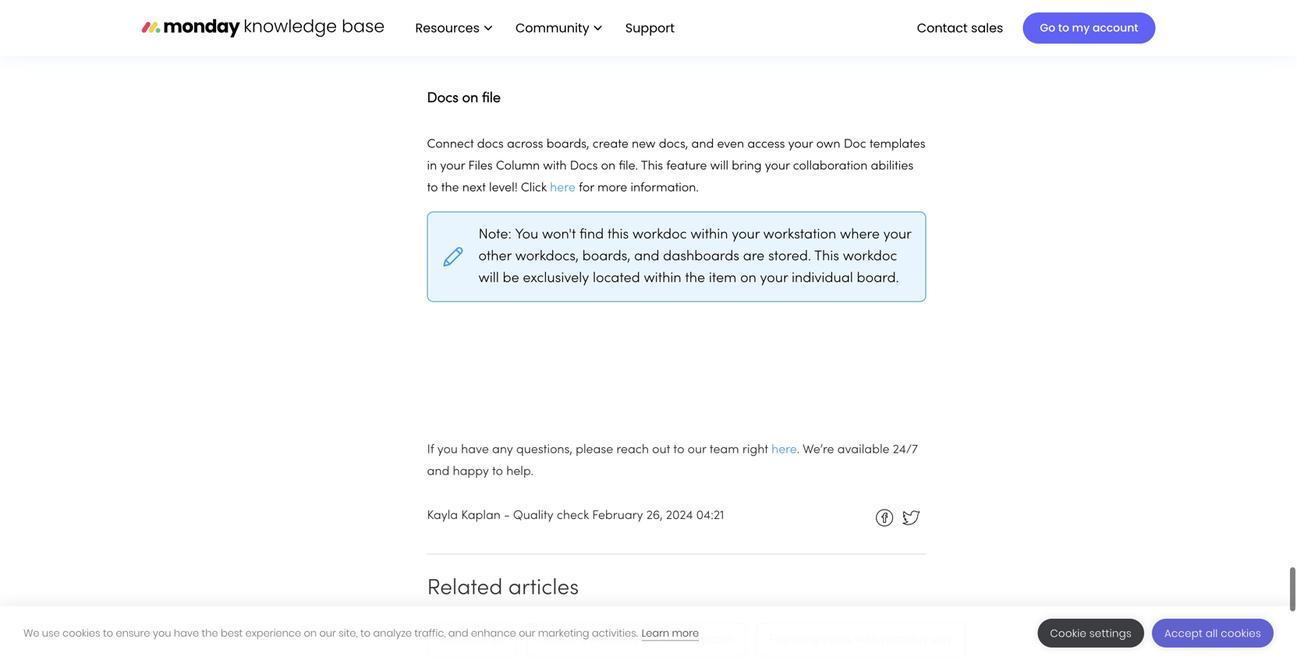 Task type: vqa. For each thing, say whether or not it's contained in the screenshot.
the rightmost COOKIES
yes



Task type: locate. For each thing, give the bounding box(es) containing it.
for
[[579, 176, 594, 188]]

1 cookies from the left
[[63, 627, 100, 641]]

any
[[492, 439, 513, 450]]

you inside dialog
[[153, 627, 171, 641]]

on right experience
[[304, 627, 317, 641]]

on down are
[[741, 266, 757, 279]]

0 horizontal spatial will
[[479, 266, 499, 279]]

1 horizontal spatial here
[[772, 439, 797, 450]]

0 vertical spatial here link
[[550, 176, 576, 188]]

will left be
[[479, 266, 499, 279]]

dialog
[[0, 607, 1298, 661]]

0 horizontal spatial you
[[153, 627, 171, 641]]

have
[[461, 439, 489, 450], [174, 627, 199, 641]]

resources link
[[408, 15, 500, 42]]

and up "located"
[[634, 244, 660, 258]]

to
[[1059, 20, 1070, 36], [427, 176, 438, 188], [674, 439, 685, 450], [492, 460, 503, 472], [103, 627, 113, 641], [360, 627, 371, 641]]

are
[[743, 244, 765, 258]]

have left best
[[174, 627, 199, 641]]

our left site,
[[320, 627, 336, 641]]

1 horizontal spatial this
[[815, 244, 840, 258]]

docs up for
[[570, 155, 598, 166]]

0 vertical spatial docs
[[427, 86, 459, 99]]

you right ensure
[[153, 627, 171, 641]]

cookies
[[63, 627, 100, 641], [1221, 627, 1262, 641]]

boards, inside 'you won't find this workdoc within your workstation where your other workdocs, boards, and dashboards are stored. this workdoc will be exclusively located within the item on your individual board.'
[[583, 244, 631, 258]]

2 vertical spatial the
[[202, 627, 218, 641]]

more right learn
[[672, 627, 699, 641]]

our
[[688, 439, 707, 450], [320, 627, 336, 641], [519, 627, 536, 641]]

help.
[[507, 460, 534, 472]]

with up click
[[543, 155, 567, 166]]

workdoc
[[633, 222, 687, 236], [843, 244, 898, 258]]

cookies inside accept all cookies button
[[1221, 627, 1262, 641]]

here right right
[[772, 439, 797, 450]]

0 vertical spatial within
[[691, 222, 728, 236]]

to down in
[[427, 176, 438, 188]]

will inside 'you won't find this workdoc within your workstation where your other workdocs, boards, and dashboards are stored. this workdoc will be exclusively located within the item on your individual board.'
[[479, 266, 499, 279]]

my
[[1073, 20, 1090, 36]]

settings
[[1090, 627, 1132, 641]]

click
[[521, 176, 547, 188]]

site,
[[339, 627, 358, 641]]

1 vertical spatial boards,
[[583, 244, 631, 258]]

1 vertical spatial you
[[153, 627, 171, 641]]

related articles
[[427, 573, 579, 594]]

on left file.
[[601, 155, 616, 166]]

1 horizontal spatial within
[[691, 222, 728, 236]]

have up happy
[[461, 439, 489, 450]]

0 vertical spatial with
[[543, 155, 567, 166]]

next
[[463, 176, 486, 188]]

the inside dialog
[[202, 627, 218, 641]]

february
[[592, 505, 643, 516]]

more right for
[[598, 176, 628, 188]]

create
[[593, 133, 629, 144]]

1 horizontal spatial more
[[672, 627, 699, 641]]

contact
[[917, 19, 968, 37]]

monday
[[882, 629, 929, 640]]

0 horizontal spatial the
[[202, 627, 218, 641]]

this up individual
[[815, 244, 840, 258]]

we use cookies to ensure you have the best experience on our site, to analyze traffic, and enhance our marketing activities. learn more
[[23, 627, 699, 641]]

our left team
[[688, 439, 707, 450]]

cookie settings button
[[1038, 620, 1145, 648]]

own
[[817, 133, 841, 144]]

main element
[[400, 0, 1156, 56]]

with
[[543, 155, 567, 166], [855, 629, 879, 640]]

located
[[593, 266, 640, 279]]

and right traffic,
[[449, 627, 469, 641]]

will down even
[[711, 155, 729, 166]]

0 horizontal spatial this
[[641, 155, 663, 166]]

0 vertical spatial will
[[711, 155, 729, 166]]

the left best
[[202, 627, 218, 641]]

experience
[[245, 627, 301, 641]]

0 vertical spatial have
[[461, 439, 489, 450]]

workdoc up board.
[[843, 244, 898, 258]]

1 horizontal spatial workdoc
[[843, 244, 898, 258]]

0 horizontal spatial cookies
[[63, 627, 100, 641]]

and inside . we're available 24/7 and happy to help.
[[427, 460, 450, 472]]

accept
[[1165, 627, 1203, 641]]

boards, up "located"
[[583, 244, 631, 258]]

knowledge link
[[427, 618, 517, 651]]

our left the emails at bottom
[[519, 627, 536, 641]]

2 horizontal spatial our
[[688, 439, 707, 450]]

accept all cookies button
[[1153, 620, 1274, 648]]

stored.
[[769, 244, 812, 258]]

1 horizontal spatial the
[[441, 176, 459, 188]]

1 vertical spatial will
[[479, 266, 499, 279]]

1 vertical spatial this
[[815, 244, 840, 258]]

to inside . we're available 24/7 and happy to help.
[[492, 460, 503, 472]]

1 vertical spatial more
[[672, 627, 699, 641]]

find
[[580, 222, 604, 236]]

cookies for use
[[63, 627, 100, 641]]

connect docs across boards, create new docs, and even access your own doc templates in your files column with docs on file. this feature will bring your collaboration abilities to the next level! click
[[427, 133, 926, 188]]

and up feature on the top right of the page
[[692, 133, 714, 144]]

0 horizontal spatial within
[[644, 266, 682, 279]]

and
[[692, 133, 714, 144], [634, 244, 660, 258], [427, 460, 450, 472], [449, 627, 469, 641]]

we're
[[803, 439, 835, 450]]

this
[[641, 155, 663, 166], [815, 244, 840, 258]]

. we're available 24/7 and happy to help.
[[427, 439, 918, 472]]

0 horizontal spatial with
[[543, 155, 567, 166]]

even
[[717, 133, 745, 144]]

0 horizontal spatial more
[[598, 176, 628, 188]]

0 horizontal spatial here link
[[550, 176, 576, 188]]

cookies right all
[[1221, 627, 1262, 641]]

with right epics
[[855, 629, 879, 640]]

1 horizontal spatial here link
[[772, 439, 797, 450]]

new
[[632, 133, 656, 144]]

go to my account link
[[1023, 12, 1156, 44]]

here link for here for more information.
[[550, 176, 576, 188]]

on inside 'you won't find this workdoc within your workstation where your other workdocs, boards, and dashboards are stored. this workdoc will be exclusively located within the item on your individual board.'
[[741, 266, 757, 279]]

the left next
[[441, 176, 459, 188]]

you right if
[[438, 439, 458, 450]]

1 vertical spatial within
[[644, 266, 682, 279]]

please
[[576, 439, 613, 450]]

boards, left 'create' at top
[[547, 133, 590, 144]]

26,
[[647, 505, 663, 516]]

more
[[598, 176, 628, 188], [672, 627, 699, 641]]

this down new
[[641, 155, 663, 166]]

1 vertical spatial docs
[[570, 155, 598, 166]]

use
[[42, 627, 60, 641]]

1 vertical spatial the
[[685, 266, 706, 279]]

within down dashboards on the top
[[644, 266, 682, 279]]

1 vertical spatial workdoc
[[843, 244, 898, 258]]

here left for
[[550, 176, 576, 188]]

you won't find this workdoc within your workstation where your other workdocs, boards, and dashboards are stored. this workdoc will be exclusively located within the item on your individual board.
[[479, 222, 912, 279]]

0 vertical spatial here
[[550, 176, 576, 188]]

0 vertical spatial more
[[598, 176, 628, 188]]

to left help.
[[492, 460, 503, 472]]

to inside main element
[[1059, 20, 1070, 36]]

activities
[[591, 629, 639, 640]]

board.
[[857, 266, 899, 279]]

the down dashboards on the top
[[685, 266, 706, 279]]

within up dashboards on the top
[[691, 222, 728, 236]]

0 vertical spatial this
[[641, 155, 663, 166]]

won't
[[542, 222, 576, 236]]

cookies for all
[[1221, 627, 1262, 641]]

1 horizontal spatial our
[[519, 627, 536, 641]]

1 horizontal spatial will
[[711, 155, 729, 166]]

and down if
[[427, 460, 450, 472]]

0 horizontal spatial workdoc
[[633, 222, 687, 236]]

0 horizontal spatial have
[[174, 627, 199, 641]]

to right site,
[[360, 627, 371, 641]]

1 horizontal spatial with
[[855, 629, 879, 640]]

cookies right use
[[63, 627, 100, 641]]

your down 'stored.'
[[760, 266, 788, 279]]

planning epics with monday dev link
[[757, 618, 967, 651]]

here link
[[550, 176, 576, 188], [772, 439, 797, 450]]

quality
[[513, 505, 554, 516]]

to right go
[[1059, 20, 1070, 36]]

docs up connect
[[427, 86, 459, 99]]

list
[[400, 0, 687, 56]]

feature
[[667, 155, 707, 166]]

0 horizontal spatial our
[[320, 627, 336, 641]]

you
[[438, 439, 458, 450], [153, 627, 171, 641]]

contact sales
[[917, 19, 1004, 37]]

your
[[789, 133, 813, 144], [440, 155, 465, 166], [765, 155, 790, 166], [732, 222, 760, 236], [884, 222, 912, 236], [760, 266, 788, 279]]

1 horizontal spatial docs
[[570, 155, 598, 166]]

dev
[[933, 629, 953, 640]]

0 vertical spatial boards,
[[547, 133, 590, 144]]

docs inside connect docs across boards, create new docs, and even access your own doc templates in your files column with docs on file. this feature will bring your collaboration abilities to the next level! click
[[570, 155, 598, 166]]

emails & activities on monday.com link
[[526, 618, 747, 651]]

0 vertical spatial you
[[438, 439, 458, 450]]

where
[[840, 222, 880, 236]]

sales
[[971, 19, 1004, 37]]

access
[[748, 133, 785, 144]]

account
[[1093, 20, 1139, 36]]

2 cookies from the left
[[1221, 627, 1262, 641]]

more inside dialog
[[672, 627, 699, 641]]

here link left for
[[550, 176, 576, 188]]

0 vertical spatial the
[[441, 176, 459, 188]]

the
[[441, 176, 459, 188], [685, 266, 706, 279], [202, 627, 218, 641]]

1 horizontal spatial cookies
[[1221, 627, 1262, 641]]

support link
[[618, 15, 687, 42], [626, 19, 680, 37]]

2 horizontal spatial the
[[685, 266, 706, 279]]

1 vertical spatial here link
[[772, 439, 797, 450]]

workdoc right this
[[633, 222, 687, 236]]

enhance
[[471, 627, 516, 641]]

within
[[691, 222, 728, 236], [644, 266, 682, 279]]

here link right right
[[772, 439, 797, 450]]

column
[[496, 155, 540, 166]]

community
[[516, 19, 590, 37]]



Task type: describe. For each thing, give the bounding box(es) containing it.
and inside 'you won't find this workdoc within your workstation where your other workdocs, boards, and dashboards are stored. this workdoc will be exclusively located within the item on your individual board.'
[[634, 244, 660, 258]]

on inside connect docs across boards, create new docs, and even access your own doc templates in your files column with docs on file. this feature will bring your collaboration abilities to the next level! click
[[601, 155, 616, 166]]

your down access
[[765, 155, 790, 166]]

the inside connect docs across boards, create new docs, and even access your own doc templates in your files column with docs on file. this feature will bring your collaboration abilities to the next level! click
[[441, 176, 459, 188]]

emails & activities on monday.com
[[540, 629, 734, 640]]

learn
[[642, 627, 670, 641]]

other
[[479, 244, 512, 258]]

item
[[709, 266, 737, 279]]

abilities
[[871, 155, 914, 166]]

0 horizontal spatial here
[[550, 176, 576, 188]]

workstation
[[764, 222, 837, 236]]

individual
[[792, 266, 854, 279]]

to left ensure
[[103, 627, 113, 641]]

if you have any questions, please reach out to our team right here
[[427, 439, 797, 450]]

1 vertical spatial with
[[855, 629, 879, 640]]

resources
[[416, 19, 480, 37]]

kayla
[[427, 505, 458, 516]]

note:
[[479, 222, 515, 236]]

questions,
[[516, 439, 573, 450]]

1 vertical spatial here
[[772, 439, 797, 450]]

doc
[[844, 133, 867, 144]]

analyze
[[373, 627, 412, 641]]

you
[[515, 222, 539, 236]]

go
[[1040, 20, 1056, 36]]

available
[[838, 439, 890, 450]]

accept all cookies
[[1165, 627, 1262, 641]]

level!
[[489, 176, 518, 188]]

collaboration
[[793, 155, 868, 166]]

ensure
[[116, 627, 150, 641]]

this inside 'you won't find this workdoc within your workstation where your other workdocs, boards, and dashboards are stored. this workdoc will be exclusively located within the item on your individual board.'
[[815, 244, 840, 258]]

happy
[[453, 460, 489, 472]]

activities.
[[592, 627, 638, 641]]

planning epics with monday dev
[[770, 629, 953, 640]]

bring
[[732, 155, 762, 166]]

your left the "own"
[[789, 133, 813, 144]]

out
[[652, 439, 670, 450]]

kaplan
[[461, 505, 501, 516]]

cookie
[[1051, 627, 1087, 641]]

and inside connect docs across boards, create new docs, and even access your own doc templates in your files column with docs on file. this feature will bring your collaboration abilities to the next level! click
[[692, 133, 714, 144]]

epics
[[823, 629, 852, 640]]

across
[[507, 133, 544, 144]]

will inside connect docs across boards, create new docs, and even access your own doc templates in your files column with docs on file. this feature will bring your collaboration abilities to the next level! click
[[711, 155, 729, 166]]

cookie settings
[[1051, 627, 1132, 641]]

0 vertical spatial workdoc
[[633, 222, 687, 236]]

in
[[427, 155, 437, 166]]

1 horizontal spatial have
[[461, 439, 489, 450]]

your right in
[[440, 155, 465, 166]]

connect
[[427, 133, 474, 144]]

exclusively
[[523, 266, 589, 279]]

dialog containing cookie settings
[[0, 607, 1298, 661]]

monday.com
[[660, 629, 734, 640]]

docs,
[[659, 133, 689, 144]]

24/7
[[893, 439, 918, 450]]

to right out
[[674, 439, 685, 450]]

your right where
[[884, 222, 912, 236]]

workdocs,
[[515, 244, 579, 258]]

go to my account
[[1040, 20, 1139, 36]]

with inside connect docs across boards, create new docs, and even access your own doc templates in your files column with docs on file. this feature will bring your collaboration abilities to the next level! click
[[543, 155, 567, 166]]

&
[[580, 629, 588, 640]]

reach
[[617, 439, 649, 450]]

support
[[626, 19, 675, 37]]

be
[[503, 266, 519, 279]]

learn more link
[[642, 627, 699, 642]]

list containing resources
[[400, 0, 687, 56]]

here for more information.
[[550, 176, 699, 188]]

your up are
[[732, 222, 760, 236]]

related
[[427, 573, 503, 594]]

team
[[710, 439, 739, 450]]

we
[[23, 627, 39, 641]]

articles
[[509, 573, 579, 594]]

0 horizontal spatial docs
[[427, 86, 459, 99]]

2024
[[666, 505, 693, 516]]

.
[[797, 439, 800, 450]]

community link
[[508, 15, 610, 42]]

emails
[[540, 629, 576, 640]]

best
[[221, 627, 243, 641]]

traffic,
[[415, 627, 446, 641]]

here link for if you have any questions, please reach out to our team right here
[[772, 439, 797, 450]]

on right "activities."
[[642, 629, 657, 640]]

files
[[468, 155, 493, 166]]

boards, inside connect docs across boards, create new docs, and even access your own doc templates in your files column with docs on file. this feature will bring your collaboration abilities to the next level! click
[[547, 133, 590, 144]]

1 horizontal spatial you
[[438, 439, 458, 450]]

file.
[[619, 155, 638, 166]]

this inside connect docs across boards, create new docs, and even access your own doc templates in your files column with docs on file. this feature will bring your collaboration abilities to the next level! click
[[641, 155, 663, 166]]

dashboards
[[663, 244, 740, 258]]

the inside 'you won't find this workdoc within your workstation where your other workdocs, boards, and dashboards are stored. this workdoc will be exclusively located within the item on your individual board.'
[[685, 266, 706, 279]]

04:21
[[697, 505, 725, 516]]

docs
[[477, 133, 504, 144]]

1 vertical spatial have
[[174, 627, 199, 641]]

knowledge
[[440, 629, 504, 640]]

monday.com logo image
[[142, 11, 384, 44]]

-
[[504, 505, 510, 516]]

all
[[1206, 627, 1218, 641]]

right
[[743, 439, 769, 450]]

to inside connect docs across boards, create new docs, and even access your own doc templates in your files column with docs on file. this feature will bring your collaboration abilities to the next level! click
[[427, 176, 438, 188]]

contact sales link
[[910, 15, 1012, 42]]

check
[[557, 505, 589, 516]]

this
[[608, 222, 629, 236]]

on left "file"
[[462, 86, 479, 99]]

docs on file
[[427, 86, 505, 99]]



